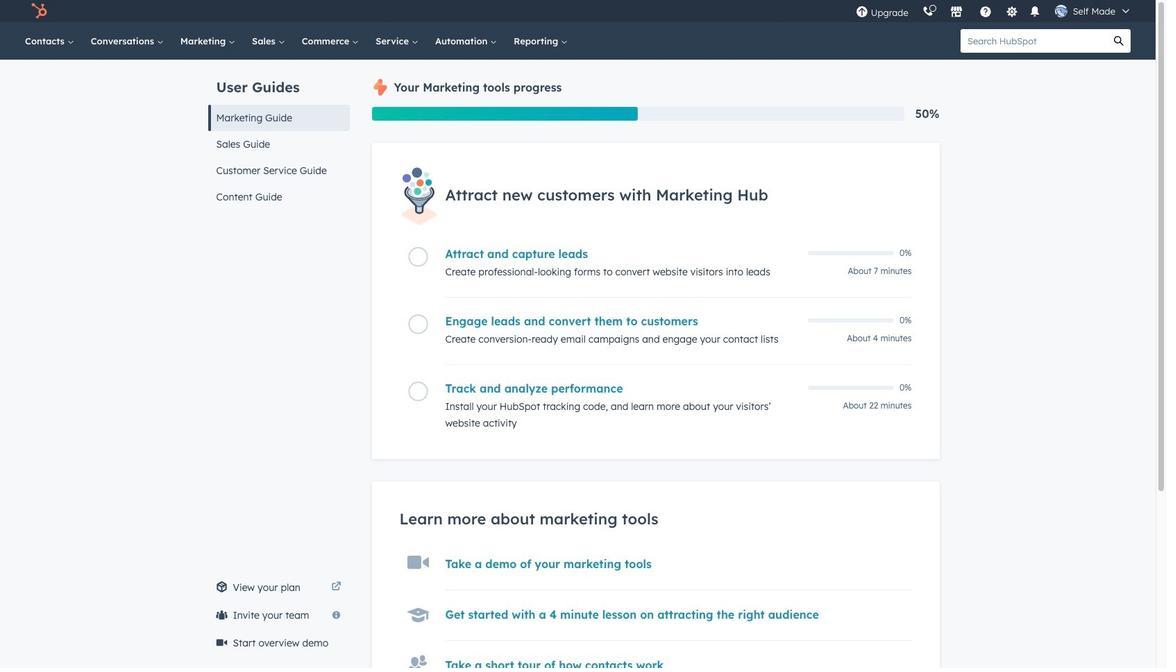 Task type: vqa. For each thing, say whether or not it's contained in the screenshot.
User Guides element
yes



Task type: describe. For each thing, give the bounding box(es) containing it.
link opens in a new window image
[[332, 580, 341, 597]]

Search HubSpot search field
[[961, 29, 1108, 53]]

ruby anderson image
[[1056, 5, 1068, 17]]



Task type: locate. For each thing, give the bounding box(es) containing it.
progress bar
[[372, 107, 638, 121]]

marketplaces image
[[951, 6, 963, 19]]

user guides element
[[208, 60, 350, 210]]

menu
[[849, 0, 1140, 22]]

link opens in a new window image
[[332, 583, 341, 593]]



